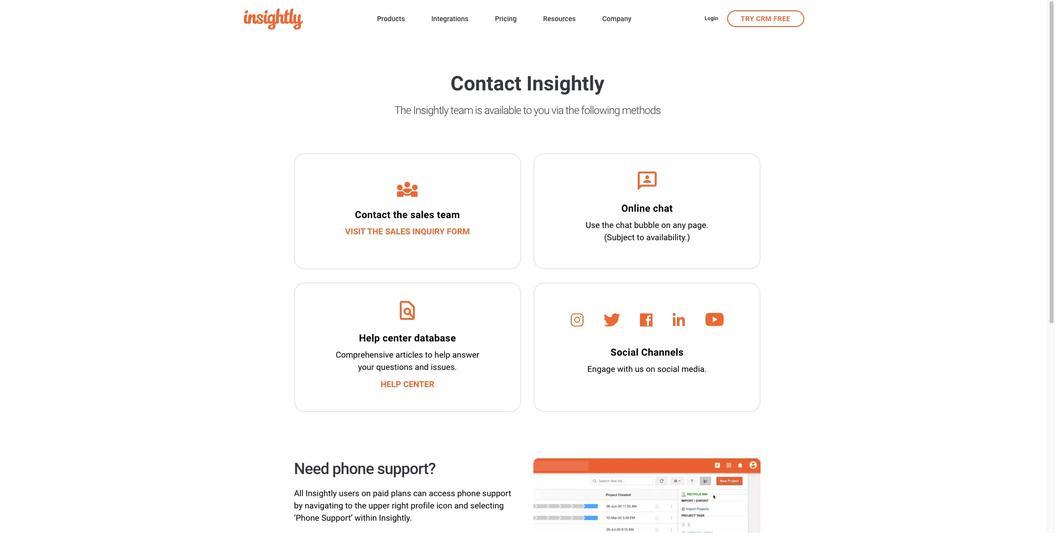 Task type: vqa. For each thing, say whether or not it's contained in the screenshot.
Microsoft Power BI
no



Task type: describe. For each thing, give the bounding box(es) containing it.
integrations
[[431, 15, 468, 23]]

you
[[534, 104, 549, 117]]

and inside "comprehensive articles to help answer your questions and issues."
[[415, 362, 429, 372]]

try
[[741, 15, 754, 22]]

support'
[[321, 513, 353, 523]]

by
[[294, 501, 303, 511]]

the for visit the sales inquiry form
[[367, 226, 383, 236]]

contact insightly
[[451, 72, 604, 95]]

insightly for contact
[[527, 72, 604, 95]]

0 vertical spatial phone
[[332, 460, 374, 478]]

company link
[[602, 13, 631, 26]]

engage
[[587, 364, 615, 374]]

selecting
[[470, 501, 504, 511]]

contact for contact the sales team
[[355, 209, 391, 221]]

with
[[617, 364, 633, 374]]

issues.
[[431, 362, 457, 372]]

support
[[482, 489, 511, 499]]

visit the sales inquiry form link
[[345, 225, 470, 239]]

try crm free
[[741, 15, 790, 22]]

pricing
[[495, 15, 517, 23]]

access
[[429, 489, 455, 499]]

database
[[414, 332, 456, 344]]

the inside all insightly users on paid plans can access phone support by navigating to the upper right profile icon and selecting 'phone support' within insightly.
[[355, 501, 366, 511]]

bubble
[[634, 220, 659, 230]]

social
[[611, 347, 639, 358]]

answer
[[452, 350, 479, 360]]

help
[[435, 350, 450, 360]]

online
[[621, 203, 651, 214]]

via
[[551, 104, 563, 117]]

all insightly users on paid plans can access phone support by navigating to the upper right profile icon and selecting 'phone support' within insightly.
[[294, 489, 511, 523]]

insightly for all
[[306, 489, 337, 499]]

paid
[[373, 489, 389, 499]]

articles
[[396, 350, 423, 360]]

1 vertical spatial team
[[437, 209, 460, 221]]

help center
[[381, 380, 434, 389]]

chat inside 'use the chat bubble on any page. (subject to availability.)'
[[616, 220, 632, 230]]

resources
[[543, 15, 576, 23]]

insightly for the
[[413, 104, 448, 117]]

integrations link
[[431, 13, 468, 26]]

sales for inquiry
[[385, 226, 410, 236]]

company
[[602, 15, 631, 23]]

and inside all insightly users on paid plans can access phone support by navigating to the upper right profile icon and selecting 'phone support' within insightly.
[[454, 501, 468, 511]]

visit
[[345, 226, 365, 236]]

to inside all insightly users on paid plans can access phone support by navigating to the upper right profile icon and selecting 'phone support' within insightly.
[[345, 501, 353, 511]]

the for contact the sales team
[[393, 209, 408, 221]]

on for engage with us on social media.
[[646, 364, 655, 374]]

login
[[705, 15, 718, 22]]

to inside "comprehensive articles to help answer your questions and issues."
[[425, 350, 433, 360]]

is
[[475, 104, 482, 117]]

upper
[[369, 501, 390, 511]]

help center link
[[381, 379, 434, 392]]

online chat
[[621, 203, 673, 214]]



Task type: locate. For each thing, give the bounding box(es) containing it.
2 horizontal spatial insightly
[[527, 72, 604, 95]]

help for help center
[[381, 380, 401, 389]]

the
[[566, 104, 579, 117], [393, 209, 408, 221], [602, 220, 614, 230], [367, 226, 383, 236], [355, 501, 366, 511]]

to left help
[[425, 350, 433, 360]]

availability.)
[[646, 233, 690, 242]]

all
[[294, 489, 304, 499]]

1 horizontal spatial on
[[646, 364, 655, 374]]

0 horizontal spatial chat
[[616, 220, 632, 230]]

profile
[[411, 501, 434, 511]]

and
[[415, 362, 429, 372], [454, 501, 468, 511]]

0 horizontal spatial contact
[[355, 209, 391, 221]]

0 vertical spatial sales
[[410, 209, 434, 221]]

help
[[359, 332, 380, 344], [381, 380, 401, 389]]

1 vertical spatial sales
[[385, 226, 410, 236]]

comprehensive articles to help answer your questions and issues.
[[336, 350, 479, 372]]

phone up users
[[332, 460, 374, 478]]

contact the sales team
[[355, 209, 460, 221]]

users
[[339, 489, 359, 499]]

social
[[657, 364, 679, 374]]

the up visit the sales inquiry form
[[393, 209, 408, 221]]

contact up visit
[[355, 209, 391, 221]]

crm
[[756, 15, 772, 22]]

1 horizontal spatial help
[[381, 380, 401, 389]]

center
[[383, 332, 412, 344]]

0 vertical spatial help
[[359, 332, 380, 344]]

the
[[394, 104, 411, 117]]

chat
[[653, 203, 673, 214], [616, 220, 632, 230]]

1 vertical spatial phone
[[457, 489, 480, 499]]

phone
[[332, 460, 374, 478], [457, 489, 480, 499]]

page.
[[688, 220, 709, 230]]

0 horizontal spatial and
[[415, 362, 429, 372]]

0 horizontal spatial on
[[361, 489, 371, 499]]

resources link
[[543, 13, 576, 26]]

(subject
[[604, 233, 635, 242]]

any
[[673, 220, 686, 230]]

0 vertical spatial on
[[661, 220, 671, 230]]

chat up any
[[653, 203, 673, 214]]

1 vertical spatial chat
[[616, 220, 632, 230]]

1 horizontal spatial insightly
[[413, 104, 448, 117]]

sales
[[410, 209, 434, 221], [385, 226, 410, 236]]

team up form
[[437, 209, 460, 221]]

support?
[[377, 460, 436, 478]]

to inside 'use the chat bubble on any page. (subject to availability.)'
[[637, 233, 644, 242]]

1 horizontal spatial contact
[[451, 72, 522, 95]]

channels
[[641, 347, 684, 358]]

on inside all insightly users on paid plans can access phone support by navigating to the upper right profile icon and selecting 'phone support' within insightly.
[[361, 489, 371, 499]]

sales up inquiry
[[410, 209, 434, 221]]

the inside 'use the chat bubble on any page. (subject to availability.)'
[[602, 220, 614, 230]]

us
[[635, 364, 644, 374]]

the right the use at the right top of the page
[[602, 220, 614, 230]]

insightly logo image
[[244, 8, 303, 30]]

available
[[484, 104, 521, 117]]

team left is
[[450, 104, 473, 117]]

insightly logo link
[[244, 8, 361, 30]]

help down questions
[[381, 380, 401, 389]]

to down 'bubble'
[[637, 233, 644, 242]]

to down users
[[345, 501, 353, 511]]

can
[[413, 489, 427, 499]]

0 vertical spatial contact
[[451, 72, 522, 95]]

1 vertical spatial insightly
[[413, 104, 448, 117]]

engage with us on social media.
[[587, 364, 707, 374]]

try crm free button
[[727, 10, 804, 27]]

need phone support?
[[294, 460, 436, 478]]

free
[[774, 15, 790, 22]]

and right icon
[[454, 501, 468, 511]]

products link
[[377, 13, 405, 26]]

your
[[358, 362, 374, 372]]

the up within
[[355, 501, 366, 511]]

contact
[[451, 72, 522, 95], [355, 209, 391, 221]]

help up comprehensive
[[359, 332, 380, 344]]

0 horizontal spatial insightly
[[306, 489, 337, 499]]

products
[[377, 15, 405, 23]]

sales down contact the sales team at the top of the page
[[385, 226, 410, 236]]

on for all insightly users on paid plans can access phone support by navigating to the upper right profile icon and selecting 'phone support' within insightly.
[[361, 489, 371, 499]]

login link
[[705, 15, 718, 23]]

help for help center database
[[359, 332, 380, 344]]

phone up selecting
[[457, 489, 480, 499]]

form
[[447, 226, 470, 236]]

1 vertical spatial and
[[454, 501, 468, 511]]

1 vertical spatial on
[[646, 364, 655, 374]]

insightly inside all insightly users on paid plans can access phone support by navigating to the upper right profile icon and selecting 'phone support' within insightly.
[[306, 489, 337, 499]]

questions
[[376, 362, 413, 372]]

and up center
[[415, 362, 429, 372]]

icon
[[436, 501, 452, 511]]

to
[[523, 104, 532, 117], [637, 233, 644, 242], [425, 350, 433, 360], [345, 501, 353, 511]]

use the chat bubble on any page. (subject to availability.)
[[586, 220, 709, 242]]

try crm free link
[[727, 10, 804, 27]]

insightly.
[[379, 513, 412, 523]]

on right us in the bottom of the page
[[646, 364, 655, 374]]

on up 'availability.)'
[[661, 220, 671, 230]]

1 vertical spatial contact
[[355, 209, 391, 221]]

on left the paid
[[361, 489, 371, 499]]

insightly right the
[[413, 104, 448, 117]]

0 vertical spatial chat
[[653, 203, 673, 214]]

0 vertical spatial and
[[415, 362, 429, 372]]

chat up (subject
[[616, 220, 632, 230]]

use
[[586, 220, 600, 230]]

following
[[581, 104, 620, 117]]

insightly up navigating
[[306, 489, 337, 499]]

'phone
[[294, 513, 319, 523]]

on inside 'use the chat bubble on any page. (subject to availability.)'
[[661, 220, 671, 230]]

2 horizontal spatial on
[[661, 220, 671, 230]]

insightly up via
[[527, 72, 604, 95]]

sales for team
[[410, 209, 434, 221]]

pricing link
[[495, 13, 517, 26]]

0 vertical spatial team
[[450, 104, 473, 117]]

the insightly team is available to you via the following methods
[[394, 104, 661, 117]]

team
[[450, 104, 473, 117], [437, 209, 460, 221]]

1 vertical spatial help
[[381, 380, 401, 389]]

methods
[[622, 104, 661, 117]]

center
[[403, 380, 434, 389]]

the right visit
[[367, 226, 383, 236]]

0 horizontal spatial help
[[359, 332, 380, 344]]

contact up is
[[451, 72, 522, 95]]

the for use the chat bubble on any page. (subject to availability.)
[[602, 220, 614, 230]]

contact for contact insightly
[[451, 72, 522, 95]]

to left you
[[523, 104, 532, 117]]

2 vertical spatial insightly
[[306, 489, 337, 499]]

need
[[294, 460, 329, 478]]

inquiry
[[412, 226, 445, 236]]

within
[[355, 513, 377, 523]]

1 horizontal spatial chat
[[653, 203, 673, 214]]

visit the sales inquiry form
[[345, 226, 470, 236]]

the inside 'link'
[[367, 226, 383, 236]]

comprehensive
[[336, 350, 393, 360]]

1 horizontal spatial phone
[[457, 489, 480, 499]]

insightly
[[527, 72, 604, 95], [413, 104, 448, 117], [306, 489, 337, 499]]

help center database
[[359, 332, 456, 344]]

plans
[[391, 489, 411, 499]]

0 horizontal spatial phone
[[332, 460, 374, 478]]

phone inside all insightly users on paid plans can access phone support by navigating to the upper right profile icon and selecting 'phone support' within insightly.
[[457, 489, 480, 499]]

2 vertical spatial on
[[361, 489, 371, 499]]

media.
[[682, 364, 707, 374]]

navigating
[[305, 501, 343, 511]]

0 vertical spatial insightly
[[527, 72, 604, 95]]

the right via
[[566, 104, 579, 117]]

social channels
[[611, 347, 684, 358]]

on
[[661, 220, 671, 230], [646, 364, 655, 374], [361, 489, 371, 499]]

1 horizontal spatial and
[[454, 501, 468, 511]]

right
[[392, 501, 409, 511]]

sales inside 'link'
[[385, 226, 410, 236]]



